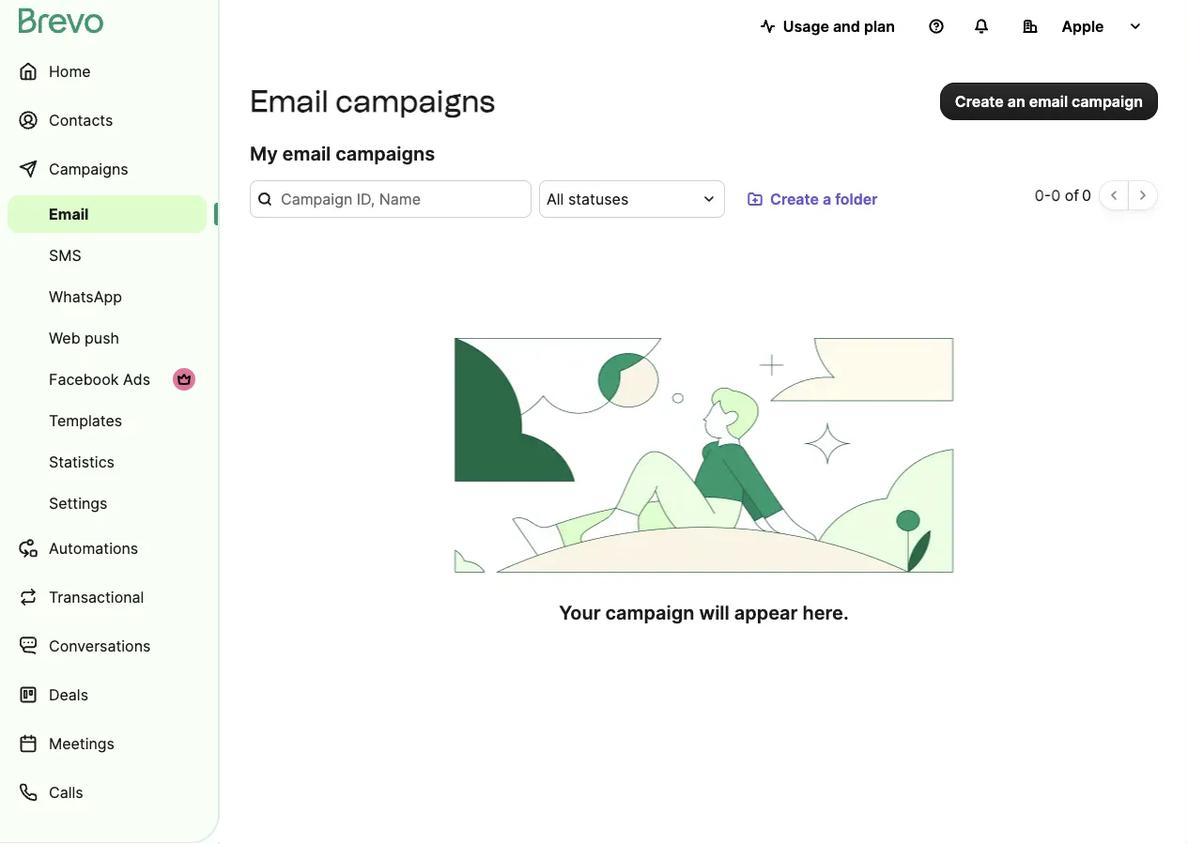 Task type: vqa. For each thing, say whether or not it's contained in the screenshot.
left Campaign
yes



Task type: locate. For each thing, give the bounding box(es) containing it.
0 horizontal spatial email
[[49, 205, 89, 223]]

campaign left will
[[606, 602, 695, 625]]

0 vertical spatial email
[[250, 83, 329, 119]]

1 horizontal spatial 0
[[1052, 186, 1061, 204]]

0 horizontal spatial create
[[771, 190, 820, 208]]

create inside button
[[771, 190, 820, 208]]

email
[[1030, 92, 1069, 110], [283, 142, 331, 165]]

1 horizontal spatial email
[[250, 83, 329, 119]]

1 vertical spatial create
[[771, 190, 820, 208]]

create
[[956, 92, 1005, 110], [771, 190, 820, 208]]

email right an
[[1030, 92, 1069, 110]]

statuses
[[569, 190, 629, 208]]

email right my
[[283, 142, 331, 165]]

email up my
[[250, 83, 329, 119]]

campaigns link
[[8, 147, 207, 192]]

create an email campaign
[[956, 92, 1144, 110]]

2 horizontal spatial 0
[[1083, 186, 1092, 204]]

campaigns up campaign id, name search box
[[336, 142, 435, 165]]

1 horizontal spatial campaign
[[1072, 92, 1144, 110]]

1 horizontal spatial email
[[1030, 92, 1069, 110]]

0 vertical spatial campaign
[[1072, 92, 1144, 110]]

email up sms
[[49, 205, 89, 223]]

campaigns up my email campaigns
[[335, 83, 496, 119]]

create inside 'button'
[[956, 92, 1005, 110]]

create left an
[[956, 92, 1005, 110]]

transactional
[[49, 588, 144, 607]]

campaign down apple button
[[1072, 92, 1144, 110]]

facebook ads link
[[8, 361, 207, 399]]

conversations link
[[8, 624, 207, 669]]

and
[[834, 17, 861, 35]]

-
[[1045, 186, 1052, 204]]

3 0 from the left
[[1083, 186, 1092, 204]]

push
[[85, 329, 119, 347]]

0 - 0 of 0
[[1036, 186, 1092, 204]]

create for create a folder
[[771, 190, 820, 208]]

0 horizontal spatial email
[[283, 142, 331, 165]]

settings link
[[8, 485, 207, 523]]

email for email
[[49, 205, 89, 223]]

here.
[[803, 602, 849, 625]]

1 vertical spatial email
[[49, 205, 89, 223]]

email
[[250, 83, 329, 119], [49, 205, 89, 223]]

meetings link
[[8, 722, 207, 767]]

appear
[[735, 602, 798, 625]]

contacts
[[49, 111, 113, 129]]

statistics link
[[8, 444, 207, 481]]

deals link
[[8, 673, 207, 718]]

create a folder button
[[733, 180, 894, 218]]

calls link
[[8, 771, 207, 816]]

0 vertical spatial email
[[1030, 92, 1069, 110]]

whatsapp
[[49, 288, 122, 306]]

ads
[[123, 370, 150, 389]]

0 vertical spatial create
[[956, 92, 1005, 110]]

2 0 from the left
[[1052, 186, 1061, 204]]

transactional link
[[8, 575, 207, 620]]

1 horizontal spatial create
[[956, 92, 1005, 110]]

campaign
[[1072, 92, 1144, 110], [606, 602, 695, 625]]

web
[[49, 329, 80, 347]]

all statuses
[[547, 190, 629, 208]]

all
[[547, 190, 564, 208]]

web push link
[[8, 320, 207, 357]]

create left a
[[771, 190, 820, 208]]

sms
[[49, 246, 81, 265]]

campaigns
[[335, 83, 496, 119], [336, 142, 435, 165]]

1 0 from the left
[[1036, 186, 1045, 204]]

whatsapp link
[[8, 278, 207, 316]]

0 horizontal spatial 0
[[1036, 186, 1045, 204]]

plan
[[865, 17, 896, 35]]

0
[[1036, 186, 1045, 204], [1052, 186, 1061, 204], [1083, 186, 1092, 204]]

email for email campaigns
[[250, 83, 329, 119]]

automations link
[[8, 526, 207, 571]]

home
[[49, 62, 91, 80]]

0 horizontal spatial campaign
[[606, 602, 695, 625]]



Task type: describe. For each thing, give the bounding box(es) containing it.
Campaign ID, Name search field
[[250, 180, 532, 218]]

1 vertical spatial campaign
[[606, 602, 695, 625]]

create for create an email campaign
[[956, 92, 1005, 110]]

create a folder
[[771, 190, 878, 208]]

apple
[[1062, 17, 1105, 35]]

usage
[[784, 17, 830, 35]]

an
[[1008, 92, 1026, 110]]

my email campaigns
[[250, 142, 435, 165]]

your campaign will appear here.
[[559, 602, 849, 625]]

templates
[[49, 412, 122, 430]]

statistics
[[49, 453, 115, 471]]

email inside 'button'
[[1030, 92, 1069, 110]]

1 vertical spatial campaigns
[[336, 142, 435, 165]]

create an email campaign button
[[941, 83, 1159, 120]]

deals
[[49, 686, 88, 704]]

email link
[[8, 195, 207, 233]]

web push
[[49, 329, 119, 347]]

0 vertical spatial campaigns
[[335, 83, 496, 119]]

a
[[823, 190, 832, 208]]

usage and plan
[[784, 17, 896, 35]]

usage and plan button
[[746, 8, 911, 45]]

campaign inside 'button'
[[1072, 92, 1144, 110]]

calls
[[49, 784, 83, 802]]

of
[[1066, 186, 1080, 204]]

templates link
[[8, 402, 207, 440]]

email campaigns
[[250, 83, 496, 119]]

empty campaign image
[[443, 338, 966, 573]]

1 vertical spatial email
[[283, 142, 331, 165]]

contacts link
[[8, 98, 207, 143]]

left___rvooi image
[[177, 372, 192, 387]]

sms link
[[8, 237, 207, 274]]

facebook
[[49, 370, 119, 389]]

conversations
[[49, 637, 151, 656]]

folder
[[836, 190, 878, 208]]

apple button
[[1008, 8, 1159, 45]]

will
[[700, 602, 730, 625]]

facebook ads
[[49, 370, 150, 389]]

settings
[[49, 494, 108, 513]]

automations
[[49, 539, 138, 558]]

campaigns
[[49, 160, 128, 178]]

meetings
[[49, 735, 115, 753]]

all statuses button
[[539, 180, 726, 218]]

my
[[250, 142, 278, 165]]

home link
[[8, 49, 207, 94]]

your
[[559, 602, 601, 625]]



